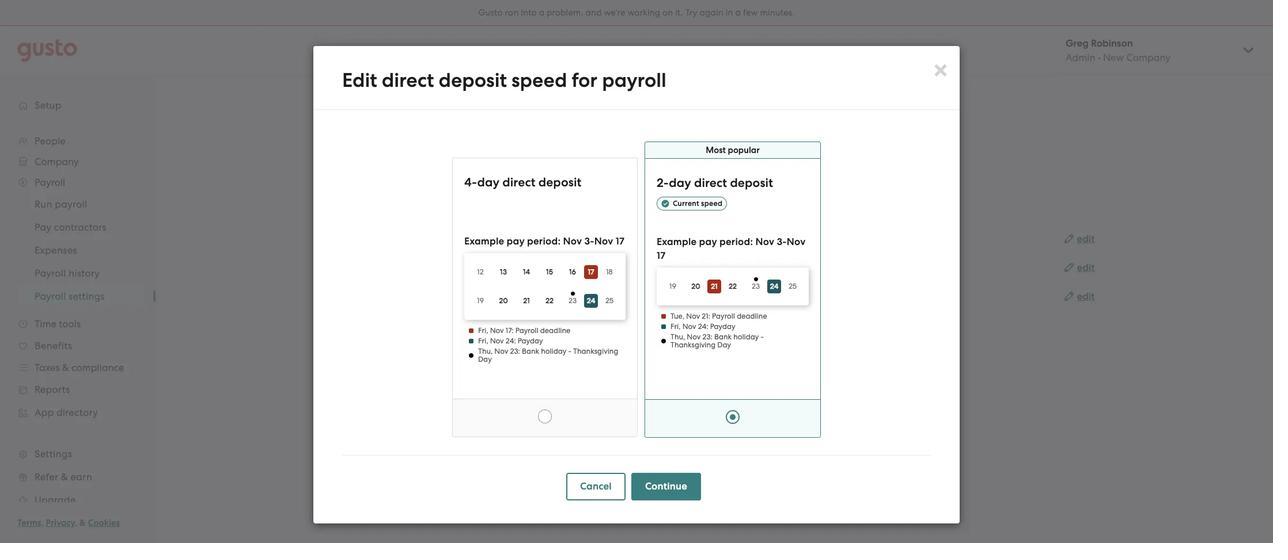 Task type: locate. For each thing, give the bounding box(es) containing it.
direct up payroll settings
[[382, 69, 434, 92]]

a right 'into'
[[539, 7, 545, 18]]

period down 'current speed'
[[720, 236, 751, 248]]

0 horizontal spatial deadline
[[540, 327, 571, 335]]

bank inside thu, nov 23 : bank holiday - thanksgiving day
[[715, 333, 732, 342]]

0 vertical spatial 25
[[789, 282, 797, 291]]

holiday down tue, nov 21 : payroll deadline
[[734, 333, 759, 342]]

speed
[[512, 69, 567, 92], [701, 199, 723, 208], [523, 233, 551, 245]]

1 horizontal spatial example
[[657, 236, 697, 248]]

12
[[477, 268, 484, 277]]

thanksgiving left schedule
[[573, 347, 619, 356]]

23 down fri, nov 17 : payroll deadline
[[510, 347, 518, 356]]

, left privacy
[[41, 519, 44, 529]]

None radio
[[538, 410, 552, 424]]

21 down the 14
[[523, 297, 530, 305]]

20 inside the most popular button
[[692, 282, 701, 291]]

1 edit button from the top
[[1065, 233, 1095, 247]]

1 horizontal spatial 25
[[789, 282, 797, 291]]

fri,
[[671, 323, 681, 331], [478, 327, 488, 335], [478, 337, 488, 346]]

edit for days
[[1077, 233, 1095, 245]]

22 left gusto
[[546, 297, 554, 305]]

pay for example pay period : nov 3 -
[[699, 236, 717, 248]]

direct for 4-day direct deposit
[[503, 175, 536, 190]]

1 vertical spatial bank
[[715, 333, 732, 342]]

1 horizontal spatial pay
[[699, 236, 717, 248]]

1 horizontal spatial ,
[[75, 519, 77, 529]]

-
[[590, 236, 595, 248], [783, 236, 787, 248], [761, 333, 764, 342], [568, 347, 572, 356]]

13
[[500, 268, 507, 277]]

1 vertical spatial payday
[[518, 337, 543, 346]]

1 vertical spatial 22
[[546, 297, 554, 305]]

deadline up thu, nov 23 : bank holiday - thanksgiving day
[[737, 312, 767, 321]]

25
[[789, 282, 797, 291], [606, 297, 614, 305]]

example for example pay period : nov 3 - nov 17
[[464, 236, 504, 248]]

fri, nov 24 : payday
[[671, 323, 736, 331], [478, 337, 543, 346]]

1 horizontal spatial deadline
[[737, 312, 767, 321]]

payday up thu, nov 23 : bank holiday -
[[518, 337, 543, 346]]

1 horizontal spatial 20
[[692, 282, 701, 291]]

0 horizontal spatial holiday
[[541, 347, 567, 356]]

: inside thu, nov 23 : bank holiday - thanksgiving day
[[711, 333, 713, 342]]

, left &
[[75, 519, 77, 529]]

payroll up thu, nov 23 : bank holiday - thanksgiving day
[[712, 312, 735, 321]]

deposit up the '2'
[[539, 175, 582, 190]]

period for example pay period : nov 3 - nov 17
[[527, 236, 558, 248]]

speed inside the most popular button
[[701, 199, 723, 208]]

privacy
[[46, 519, 75, 529]]

20 up tue, nov 21 : payroll deadline
[[692, 282, 701, 291]]

nov inside nov 17
[[787, 236, 806, 248]]

0 horizontal spatial 20
[[499, 297, 508, 305]]

period inside the most popular button
[[720, 236, 751, 248]]

0 horizontal spatial 22
[[546, 297, 554, 305]]

nov inside thu, nov 23 : bank holiday - thanksgiving day
[[687, 333, 701, 342]]

private payday email
[[454, 262, 551, 274]]

set
[[574, 343, 589, 355]]

fri, nov 24 : payday down fri, nov 17 : payroll deadline
[[478, 337, 543, 346]]

1 horizontal spatial day
[[669, 176, 691, 191]]

1 horizontal spatial payday
[[710, 323, 736, 331]]

1 horizontal spatial fri, nov 24 : payday
[[671, 323, 736, 331]]

1 horizontal spatial day
[[718, 341, 731, 350]]

None button
[[452, 158, 638, 438]]

problem,
[[547, 7, 583, 18]]

1 horizontal spatial bank
[[522, 347, 539, 356]]

2-day direct deposit
[[657, 176, 773, 191]]

speed inside settings "tab panel"
[[523, 233, 551, 245]]

fri, nov 24 : payday for example pay period : nov 3 - nov 17
[[478, 337, 543, 346]]

2 edit button from the top
[[1065, 262, 1095, 275]]

deadline for example pay period : nov 3 - nov 17
[[540, 327, 571, 335]]

2 vertical spatial edit button
[[1065, 290, 1095, 304]]

20
[[692, 282, 701, 291], [499, 297, 508, 305]]

1 horizontal spatial thu,
[[671, 333, 685, 342]]

payroll down edit
[[335, 109, 397, 133]]

continue button
[[632, 474, 701, 501]]

0 horizontal spatial pay
[[507, 236, 525, 248]]

direct up 'current speed'
[[694, 176, 727, 191]]

fri, inside the most popular button
[[671, 323, 681, 331]]

:
[[558, 236, 561, 248], [751, 236, 753, 248], [709, 312, 711, 321], [707, 323, 709, 331], [512, 327, 514, 335], [711, 333, 713, 342], [514, 337, 516, 346], [518, 347, 520, 356]]

1 vertical spatial 25
[[606, 297, 614, 305]]

1 horizontal spatial holiday
[[734, 333, 759, 342]]

payroll right set
[[591, 343, 623, 355]]

2 , from the left
[[75, 519, 77, 529]]

2 horizontal spatial 21
[[711, 282, 718, 291]]

thu, down fri, nov 17 : payroll deadline
[[478, 347, 493, 356]]

direct
[[382, 69, 434, 92], [503, 175, 536, 190], [694, 176, 727, 191]]

0 horizontal spatial thanksgiving
[[573, 347, 619, 356]]

minutes.
[[760, 7, 795, 18]]

fri, for example pay period : nov 3 -
[[671, 323, 681, 331]]

bank for example pay period : nov 3 -
[[715, 333, 732, 342]]

1 vertical spatial edit
[[1077, 262, 1095, 274]]

thanksgiving down tue, on the right bottom
[[671, 341, 716, 350]]

2-
[[657, 176, 669, 191]]

0 horizontal spatial direct
[[382, 69, 434, 92]]

19
[[670, 282, 676, 291], [477, 297, 484, 305]]

2 horizontal spatial direct
[[694, 176, 727, 191]]

2 vertical spatial 21
[[702, 312, 709, 321]]

0 horizontal spatial example
[[464, 236, 504, 248]]

21 up tue, nov 21 : payroll deadline
[[711, 282, 718, 291]]

3 for example pay period : nov 3 -
[[777, 236, 783, 248]]

thanksgiving
[[671, 341, 716, 350], [573, 347, 619, 356]]

2 vertical spatial edit
[[1077, 291, 1095, 303]]

thu, inside thu, nov 23 : bank holiday - thanksgiving day
[[671, 333, 685, 342]]

day down tue, nov 21 : payroll deadline
[[718, 341, 731, 350]]

23
[[752, 283, 760, 291], [569, 297, 577, 306], [703, 333, 711, 342], [510, 347, 518, 356]]

none radio inside the most popular button
[[726, 411, 740, 425]]

0 vertical spatial day
[[718, 341, 731, 350]]

deposit inside the most popular button
[[730, 176, 773, 191]]

thu, nov 23 : bank holiday - thanksgiving day
[[671, 333, 764, 350]]

19 up tue, on the right bottom
[[670, 282, 676, 291]]

holiday left set
[[541, 347, 567, 356]]

0 vertical spatial 22
[[729, 282, 737, 291]]

23 down tue, nov 21 : payroll deadline
[[703, 333, 711, 342]]

19 inside the most popular button
[[670, 282, 676, 291]]

fri, down fri, nov 17 : payroll deadline
[[478, 337, 488, 346]]

try
[[686, 7, 698, 18]]

1 vertical spatial speed
[[701, 199, 723, 208]]

22 inside the most popular button
[[729, 282, 737, 291]]

day inside thanksgiving day
[[478, 356, 492, 364]]

1 horizontal spatial 3
[[777, 236, 783, 248]]

0 vertical spatial speed
[[512, 69, 567, 92]]

3 edit from the top
[[1077, 291, 1095, 303]]

1 horizontal spatial direct
[[503, 175, 536, 190]]

it.
[[675, 7, 683, 18]]

24 down show details
[[587, 297, 595, 306]]

24
[[770, 282, 779, 291], [587, 297, 595, 306], [698, 323, 707, 331], [506, 337, 514, 346]]

bank down 12
[[480, 291, 503, 303]]

2 days
[[560, 233, 590, 245]]

2 vertical spatial speed
[[523, 233, 551, 245]]

3 inside the most popular button
[[777, 236, 783, 248]]

pay for example pay period : nov 3 - nov 17
[[507, 236, 525, 248]]

bank for example pay period : nov 3 - nov 17
[[522, 347, 539, 356]]

payday
[[710, 323, 736, 331], [518, 337, 543, 346]]

,
[[41, 519, 44, 529], [75, 519, 77, 529]]

0 vertical spatial bank
[[480, 291, 503, 303]]

day inside thu, nov 23 : bank holiday - thanksgiving day
[[718, 341, 731, 350]]

1 vertical spatial day
[[478, 356, 492, 364]]

home image
[[17, 39, 77, 62]]

fri, nov 24 : payday down tue, nov 21 : payroll deadline
[[671, 323, 736, 331]]

0 vertical spatial payday
[[710, 323, 736, 331]]

period for example pay period : nov 3 -
[[720, 236, 751, 248]]

payday down tue, nov 21 : payroll deadline
[[710, 323, 736, 331]]

1 horizontal spatial a
[[736, 7, 741, 18]]

fri, nov 24 : payday for example pay period : nov 3 -
[[671, 323, 736, 331]]

0 vertical spatial 21
[[711, 282, 718, 291]]

period
[[527, 236, 558, 248], [720, 236, 751, 248]]

bank
[[480, 291, 503, 303], [715, 333, 732, 342], [522, 347, 539, 356]]

direct inside the most popular button
[[694, 176, 727, 191]]

24 down tue, nov 21 : payroll deadline
[[698, 323, 707, 331]]

example inside the most popular button
[[657, 236, 697, 248]]

deposit up private payday email
[[487, 233, 521, 245]]

2 horizontal spatial bank
[[715, 333, 732, 342]]

2 edit from the top
[[1077, 262, 1095, 274]]

0 vertical spatial edit button
[[1065, 233, 1095, 247]]

day down fri, nov 17 : payroll deadline
[[478, 356, 492, 364]]

0 horizontal spatial 21
[[523, 297, 530, 305]]

pay up payday
[[507, 236, 525, 248]]

period left the '2'
[[527, 236, 558, 248]]

day
[[718, 341, 731, 350], [478, 356, 492, 364]]

1 vertical spatial 20
[[499, 297, 508, 305]]

thu, down tue, on the right bottom
[[671, 333, 685, 342]]

- for example pay period : nov 3 - nov 17
[[590, 236, 595, 248]]

1 horizontal spatial 22
[[729, 282, 737, 291]]

0 horizontal spatial ,
[[41, 519, 44, 529]]

speed left for
[[512, 69, 567, 92]]

edit for details
[[1077, 262, 1095, 274]]

1 vertical spatial thu,
[[478, 347, 493, 356]]

payday for example pay period : nov 3 - nov 17
[[518, 337, 543, 346]]

0 horizontal spatial fri, nov 24 : payday
[[478, 337, 543, 346]]

18
[[606, 268, 613, 277]]

0 horizontal spatial 3
[[585, 236, 590, 248]]

example up private on the left of the page
[[464, 236, 504, 248]]

2
[[560, 233, 566, 245]]

privacy link
[[46, 519, 75, 529]]

custom earnings
[[395, 163, 464, 173]]

1 edit from the top
[[1077, 233, 1095, 245]]

payday
[[488, 262, 523, 274]]

20 down 13
[[499, 297, 508, 305]]

example down current
[[657, 236, 697, 248]]

1 vertical spatial edit button
[[1065, 262, 1095, 275]]

0 horizontal spatial period
[[527, 236, 558, 248]]

speed left the '2'
[[523, 233, 551, 245]]

pay inside the most popular button
[[699, 236, 717, 248]]

0 horizontal spatial payday
[[518, 337, 543, 346]]

1 horizontal spatial period
[[720, 236, 751, 248]]

0 horizontal spatial day
[[477, 175, 500, 190]]

19 down 12
[[477, 297, 484, 305]]

direct right '4-'
[[503, 175, 536, 190]]

1 vertical spatial fri, nov 24 : payday
[[478, 337, 543, 346]]

set payroll schedule link
[[560, 343, 668, 355]]

bank down fri, nov 17 : payroll deadline
[[522, 347, 539, 356]]

3
[[585, 236, 590, 248], [777, 236, 783, 248]]

current
[[673, 199, 700, 208]]

0 vertical spatial edit
[[1077, 233, 1095, 245]]

0 vertical spatial thu,
[[671, 333, 685, 342]]

bank down tue, nov 21 : payroll deadline
[[715, 333, 732, 342]]

pay down 'current speed'
[[699, 236, 717, 248]]

0 vertical spatial holiday
[[734, 333, 759, 342]]

holiday inside thu, nov 23 : bank holiday - thanksgiving day
[[734, 333, 759, 342]]

0 horizontal spatial 25
[[606, 297, 614, 305]]

payroll
[[335, 109, 397, 133], [712, 312, 735, 321], [516, 327, 539, 335], [591, 343, 623, 355]]

14
[[523, 268, 530, 277]]

deposit down popular
[[730, 176, 773, 191]]

fri, for example pay period : nov 3 - nov 17
[[478, 337, 488, 346]]

gusto ran into a problem, and we're working on it. try again in a few minutes.
[[479, 7, 795, 18]]

1 horizontal spatial 19
[[670, 282, 676, 291]]

- inside thu, nov 23 : bank holiday - thanksgiving day
[[761, 333, 764, 342]]

deposit
[[439, 69, 507, 92], [539, 175, 582, 190], [730, 176, 773, 191], [487, 233, 521, 245]]

0 vertical spatial deadline
[[737, 312, 767, 321]]

nov
[[563, 236, 582, 248], [595, 236, 613, 248], [756, 236, 775, 248], [787, 236, 806, 248], [686, 312, 700, 321], [683, 323, 697, 331], [490, 327, 504, 335], [687, 333, 701, 342], [490, 337, 504, 346], [495, 347, 508, 356]]

edit button
[[1065, 233, 1095, 247], [1065, 262, 1095, 275], [1065, 290, 1095, 304]]

payday inside the most popular button
[[710, 323, 736, 331]]

0 vertical spatial fri, nov 24 : payday
[[671, 323, 736, 331]]

bank descriptor
[[480, 291, 551, 303]]

0 horizontal spatial day
[[478, 356, 492, 364]]

0 vertical spatial 20
[[692, 282, 701, 291]]

1 vertical spatial holiday
[[541, 347, 567, 356]]

deposit inside settings "tab panel"
[[487, 233, 521, 245]]

deadline inside the most popular button
[[737, 312, 767, 321]]

deadline up thanksgiving day
[[540, 327, 571, 335]]

2 vertical spatial bank
[[522, 347, 539, 356]]

0 horizontal spatial thu,
[[478, 347, 493, 356]]

0 horizontal spatial 19
[[477, 297, 484, 305]]

fri, nov 24 : payday inside the most popular button
[[671, 323, 736, 331]]

deadline for example pay period : nov 3 -
[[737, 312, 767, 321]]

17
[[616, 236, 625, 248], [657, 250, 666, 262], [588, 268, 594, 277], [506, 327, 512, 335]]

thu,
[[671, 333, 685, 342], [478, 347, 493, 356]]

day
[[477, 175, 500, 190], [669, 176, 691, 191]]

22 up tue, nov 21 : payroll deadline
[[729, 282, 737, 291]]

working
[[628, 7, 661, 18]]

21 up thu, nov 23 : bank holiday - thanksgiving day
[[702, 312, 709, 321]]

1 horizontal spatial thanksgiving
[[671, 341, 716, 350]]

day inside the most popular button
[[669, 176, 691, 191]]

holiday for example pay period : nov 3 - nov 17
[[541, 347, 567, 356]]

for
[[572, 69, 598, 92]]

fri, down tue, on the right bottom
[[671, 323, 681, 331]]

None radio
[[726, 411, 740, 425]]

1 a from the left
[[539, 7, 545, 18]]

speed down 2-day direct deposit
[[701, 199, 723, 208]]

tue, nov 21 : payroll deadline
[[671, 312, 767, 321]]

continue
[[645, 481, 688, 493]]

0 horizontal spatial bank
[[480, 291, 503, 303]]

a right in
[[736, 7, 741, 18]]

23 down nov 17
[[752, 283, 760, 291]]

descriptor
[[505, 291, 551, 303]]

0 vertical spatial 19
[[670, 282, 676, 291]]

example
[[464, 236, 504, 248], [657, 236, 697, 248]]

a
[[539, 7, 545, 18], [736, 7, 741, 18]]

0 horizontal spatial a
[[539, 7, 545, 18]]

1 vertical spatial deadline
[[540, 327, 571, 335]]



Task type: describe. For each thing, give the bounding box(es) containing it.
cancel button
[[566, 474, 626, 501]]

17 inside nov 17
[[657, 250, 666, 262]]

thu, for example pay period : nov 3 -
[[671, 333, 685, 342]]

direct
[[458, 233, 484, 245]]

- for thu, nov 23 : bank holiday - thanksgiving day
[[761, 333, 764, 342]]

× document
[[313, 46, 960, 524]]

custom earnings button
[[386, 154, 473, 182]]

email
[[526, 262, 551, 274]]

1 vertical spatial 21
[[523, 297, 530, 305]]

and
[[586, 7, 602, 18]]

cookies
[[88, 519, 120, 529]]

payroll inside settings "tab panel"
[[591, 343, 623, 355]]

earnings
[[428, 163, 464, 173]]

example pay period : nov 3 -
[[657, 236, 787, 248]]

×
[[933, 55, 949, 84]]

payroll up thu, nov 23 : bank holiday -
[[516, 327, 539, 335]]

into
[[521, 7, 537, 18]]

edit button for days
[[1065, 233, 1095, 247]]

settings tab panel
[[335, 191, 1095, 371]]

- for thu, nov 23 : bank holiday -
[[568, 347, 572, 356]]

fri, down 'bank descriptor'
[[478, 327, 488, 335]]

again
[[700, 7, 724, 18]]

thu, for example pay period : nov 3 - nov 17
[[478, 347, 493, 356]]

schedule
[[626, 343, 668, 355]]

1 horizontal spatial 21
[[702, 312, 709, 321]]

gusto
[[560, 291, 593, 303]]

most popular
[[706, 145, 760, 156]]

private
[[454, 262, 486, 274]]

edit button for details
[[1065, 262, 1095, 275]]

3 edit button from the top
[[1065, 290, 1095, 304]]

1 , from the left
[[41, 519, 44, 529]]

thanksgiving inside thanksgiving day
[[573, 347, 619, 356]]

popular
[[728, 145, 760, 156]]

terms link
[[17, 519, 41, 529]]

terms
[[17, 519, 41, 529]]

thanksgiving day
[[478, 347, 619, 364]]

settings
[[402, 109, 473, 133]]

× button
[[933, 55, 949, 84]]

25 inside the most popular button
[[789, 282, 797, 291]]

Most popular button
[[645, 158, 821, 439]]

gusto
[[479, 7, 503, 18]]

bank inside settings "tab panel"
[[480, 291, 503, 303]]

nov 17
[[657, 236, 806, 262]]

thanksgiving inside thu, nov 23 : bank holiday - thanksgiving day
[[671, 341, 716, 350]]

current speed
[[673, 199, 723, 208]]

thu, nov 23 : bank holiday -
[[478, 347, 573, 356]]

none button containing 4-day direct deposit
[[452, 158, 638, 438]]

custom
[[395, 163, 426, 173]]

4-day direct deposit
[[464, 175, 582, 190]]

23 inside thu, nov 23 : bank holiday - thanksgiving day
[[703, 333, 711, 342]]

2 a from the left
[[736, 7, 741, 18]]

tue,
[[671, 312, 685, 321]]

few
[[743, 7, 758, 18]]

none radio inside × "document"
[[538, 410, 552, 424]]

fri, nov 17 : payroll deadline
[[478, 327, 571, 335]]

payroll inside the most popular button
[[712, 312, 735, 321]]

edit direct deposit speed for payroll
[[342, 69, 667, 92]]

payroll settings
[[335, 109, 473, 133]]

example for example pay period : nov 3 -
[[657, 236, 697, 248]]

direct for 2-day direct deposit
[[694, 176, 727, 191]]

day for 4-
[[477, 175, 500, 190]]

cookies button
[[88, 517, 120, 531]]

4-
[[464, 175, 477, 190]]

terms , privacy , & cookies
[[17, 519, 120, 529]]

&
[[80, 519, 86, 529]]

details
[[587, 262, 617, 274]]

on
[[663, 7, 673, 18]]

ran
[[505, 7, 519, 18]]

days
[[568, 233, 590, 245]]

payday for example pay period : nov 3 -
[[710, 323, 736, 331]]

we're
[[604, 7, 626, 18]]

23 down the 16
[[569, 297, 577, 306]]

15
[[546, 268, 553, 277]]

- for example pay period : nov 3 -
[[783, 236, 787, 248]]

direct deposit speed
[[458, 233, 551, 245]]

set payroll schedule
[[574, 343, 668, 355]]

1 vertical spatial 19
[[477, 297, 484, 305]]

deposit up settings at the top left of page
[[439, 69, 507, 92]]

24 down nov 17
[[770, 282, 779, 291]]

in
[[726, 7, 733, 18]]

account menu element
[[1051, 26, 1256, 75]]

show
[[560, 262, 585, 274]]

24 down fri, nov 17 : payroll deadline
[[506, 337, 514, 346]]

payroll
[[602, 69, 667, 92]]

holiday for example pay period : nov 3 -
[[734, 333, 759, 342]]

show details
[[560, 262, 617, 274]]

3 for example pay period : nov 3 - nov 17
[[585, 236, 590, 248]]

edit
[[342, 69, 377, 92]]

16
[[569, 268, 576, 277]]

cancel
[[580, 481, 612, 493]]

most
[[706, 145, 726, 156]]

day for 2-
[[669, 176, 691, 191]]

example pay period : nov 3 - nov 17
[[464, 236, 625, 248]]



Task type: vqa. For each thing, say whether or not it's contained in the screenshot.
24
yes



